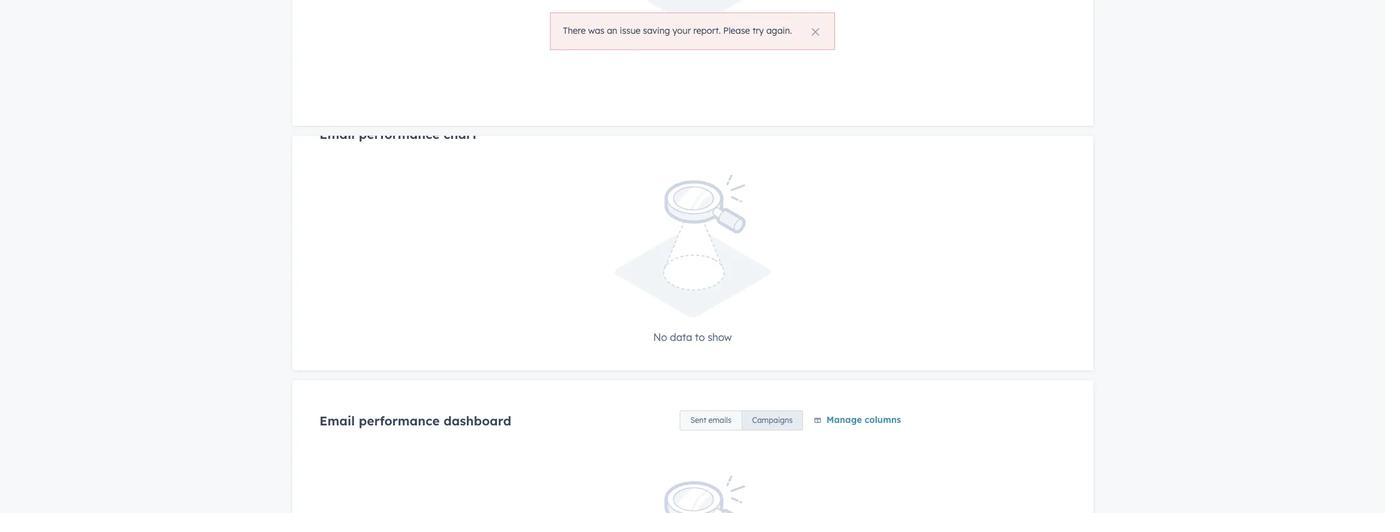 Task type: locate. For each thing, give the bounding box(es) containing it.
show
[[709, 40, 733, 53], [708, 331, 732, 344]]

there was an issue saving your report. please try again. alert
[[550, 13, 835, 50]]

0 vertical spatial no data to show
[[655, 40, 733, 53]]

0 vertical spatial email
[[320, 126, 355, 142]]

1 vertical spatial data
[[670, 331, 692, 344]]

0 vertical spatial to
[[697, 40, 706, 53]]

chart
[[444, 126, 477, 142]]

email
[[320, 126, 355, 142], [320, 413, 355, 429]]

2 email from the top
[[320, 413, 355, 429]]

to
[[697, 40, 706, 53], [695, 331, 705, 344]]

Campaigns button
[[742, 411, 804, 431]]

data
[[671, 40, 694, 53], [670, 331, 692, 344]]

email for email performance dashboard
[[320, 413, 355, 429]]

1 vertical spatial email
[[320, 413, 355, 429]]

no data to show
[[655, 40, 733, 53], [653, 331, 732, 344]]

group
[[680, 411, 804, 431]]

1 vertical spatial no data to show
[[653, 331, 732, 344]]

1 performance from the top
[[359, 126, 440, 142]]

1 email from the top
[[320, 126, 355, 142]]

manage
[[827, 414, 862, 426]]

columns
[[865, 414, 901, 426]]

2 performance from the top
[[359, 413, 440, 429]]

no
[[655, 40, 669, 53], [653, 331, 667, 344]]

report.
[[694, 25, 721, 36]]

performance for chart
[[359, 126, 440, 142]]

there was an issue saving your report. please try again.
[[563, 25, 792, 36]]

1 vertical spatial no
[[653, 331, 667, 344]]

sent emails
[[691, 416, 732, 425]]

close image
[[812, 28, 820, 36]]

try
[[753, 25, 764, 36]]

performance
[[359, 126, 440, 142], [359, 413, 440, 429]]

again.
[[767, 25, 792, 36]]

please
[[723, 25, 750, 36]]

was
[[588, 25, 605, 36]]

1 vertical spatial performance
[[359, 413, 440, 429]]

0 vertical spatial no
[[655, 40, 669, 53]]

0 vertical spatial performance
[[359, 126, 440, 142]]

saving
[[643, 25, 670, 36]]



Task type: describe. For each thing, give the bounding box(es) containing it.
0 vertical spatial data
[[671, 40, 694, 53]]

email for email performance chart
[[320, 126, 355, 142]]

Sent emails button
[[680, 411, 742, 431]]

manage columns button
[[814, 413, 901, 429]]

sent
[[691, 416, 707, 425]]

your
[[673, 25, 691, 36]]

emails
[[709, 416, 732, 425]]

there
[[563, 25, 586, 36]]

manage columns
[[827, 414, 901, 426]]

dashboard
[[444, 413, 511, 429]]

1 vertical spatial to
[[695, 331, 705, 344]]

campaigns
[[752, 416, 793, 425]]

1 vertical spatial show
[[708, 331, 732, 344]]

email performance chart
[[320, 126, 477, 142]]

issue
[[620, 25, 641, 36]]

email performance dashboard
[[320, 413, 511, 429]]

0 vertical spatial show
[[709, 40, 733, 53]]

group containing sent emails
[[680, 411, 804, 431]]

an
[[607, 25, 618, 36]]

performance for dashboard
[[359, 413, 440, 429]]



Task type: vqa. For each thing, say whether or not it's contained in the screenshot.
Automatically Assign Conversations dropdown button
no



